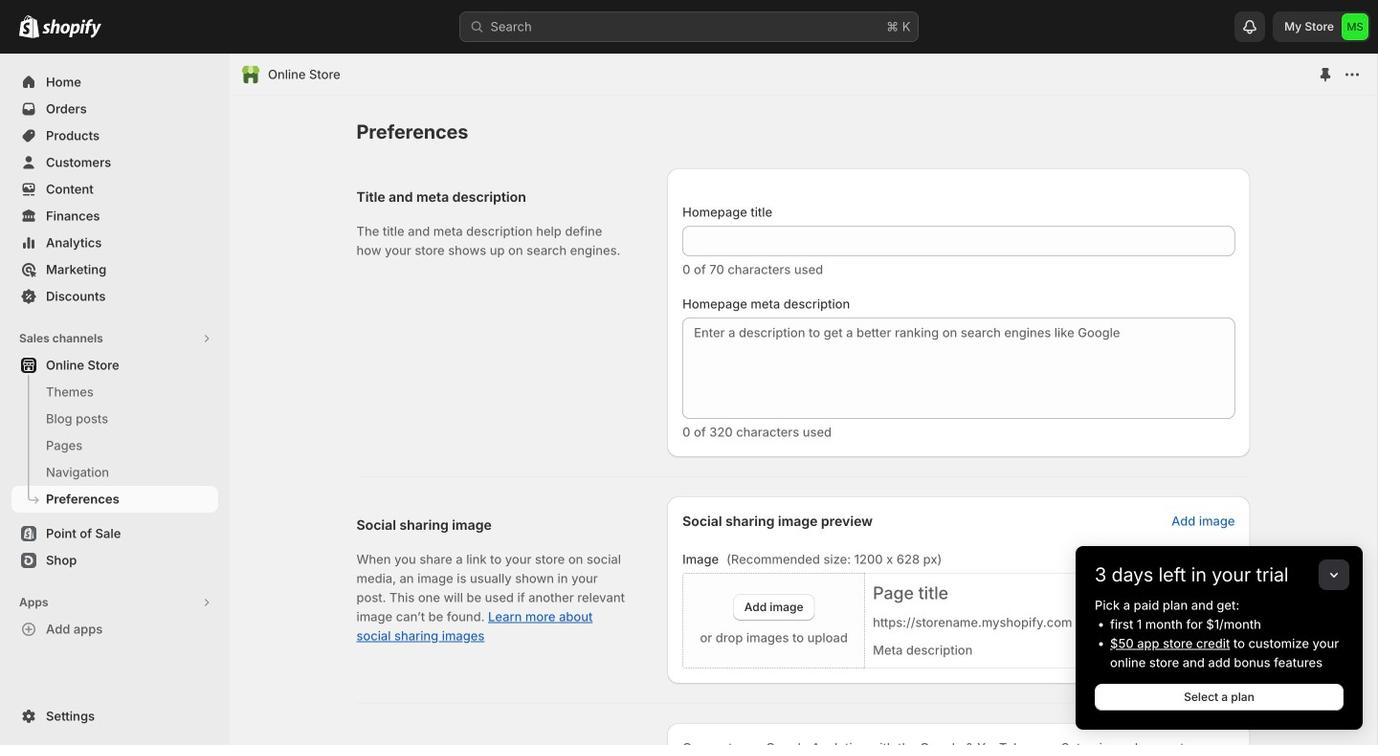 Task type: vqa. For each thing, say whether or not it's contained in the screenshot.
$ related to Price
no



Task type: locate. For each thing, give the bounding box(es) containing it.
shopify image
[[19, 15, 39, 38], [42, 19, 102, 38]]

1 horizontal spatial shopify image
[[42, 19, 102, 38]]

online store image
[[241, 65, 260, 84]]



Task type: describe. For each thing, give the bounding box(es) containing it.
0 horizontal spatial shopify image
[[19, 15, 39, 38]]

my store image
[[1343, 13, 1369, 40]]



